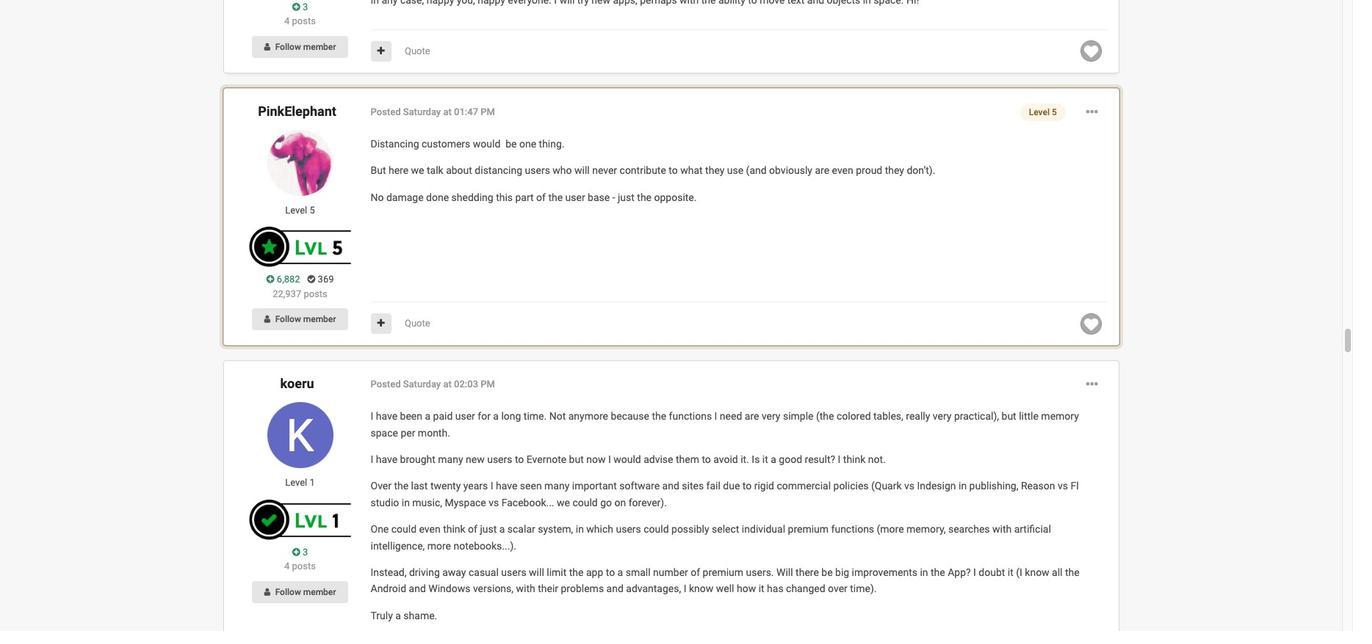 Task type: vqa. For each thing, say whether or not it's contained in the screenshot.
the the follow button
no



Task type: locate. For each thing, give the bounding box(es) containing it.
it left (i
[[1008, 567, 1014, 579]]

the right because
[[652, 411, 666, 423]]

pm right 01:47
[[481, 106, 495, 117]]

3 member from the top
[[303, 588, 336, 598]]

many inside over the last twenty years i have seen many important software and sites fail due to rigid commercial policies (quark vs indesign in publishing, reason vs fl studio in music, myspace vs facebook... we could go on forever).
[[544, 481, 570, 493]]

1 horizontal spatial 5
[[1052, 107, 1057, 117]]

2 like image from the top
[[1081, 314, 1102, 335]]

at for pinkelephant
[[443, 106, 452, 117]]

the up problems
[[569, 567, 584, 579]]

in left which
[[576, 524, 584, 536]]

users
[[525, 165, 550, 176], [487, 454, 512, 466], [616, 524, 641, 536], [501, 567, 526, 579]]

2 3 from the top
[[300, 547, 308, 558]]

1 vertical spatial 3 link
[[292, 546, 308, 560]]

one
[[519, 138, 536, 150]]

i inside over the last twenty years i have seen many important software and sites fail due to rigid commercial policies (quark vs indesign in publishing, reason vs fl studio in music, myspace vs facebook... we could go on forever).
[[491, 481, 493, 493]]

1 vertical spatial at
[[443, 379, 452, 390]]

but
[[1002, 411, 1016, 423], [569, 454, 584, 466]]

to inside instead, driving away casual users will limit the app to a small number of premium users. will there be big improvements in the app? i doubt it (i know all the android and windows versions, with their problems and advantages, i know well how it has changed over time).
[[606, 567, 615, 579]]

follow member for pinkelephant
[[275, 315, 336, 325]]

quote link up the posted saturday at 01:47  pm
[[405, 45, 430, 56]]

1 posted from the top
[[371, 106, 401, 117]]

1 vertical spatial member
[[303, 315, 336, 325]]

very right really
[[933, 411, 952, 423]]

user image
[[264, 42, 270, 51]]

1 vertical spatial have
[[376, 454, 397, 466]]

2 follow from the top
[[275, 315, 301, 325]]

1 they from the left
[[705, 165, 725, 176]]

many left new
[[438, 454, 463, 466]]

level 5 down pinkelephant image
[[285, 205, 315, 216]]

time).
[[850, 584, 877, 595]]

1 vertical spatial functions
[[831, 524, 874, 536]]

1 horizontal spatial even
[[832, 165, 853, 176]]

like image up more options... image
[[1081, 40, 1102, 62]]

like image for first quote link from the top
[[1081, 40, 1102, 62]]

1 vertical spatial plus circle image
[[292, 548, 300, 558]]

small
[[626, 567, 651, 579]]

are right the need
[[745, 411, 759, 423]]

5 left more options... image
[[1052, 107, 1057, 117]]

(i
[[1016, 567, 1022, 579]]

to right app on the bottom left
[[606, 567, 615, 579]]

are right obviously at the right
[[815, 165, 829, 176]]

1 vertical spatial 4
[[284, 562, 290, 573]]

and
[[662, 481, 679, 493], [409, 584, 426, 595], [606, 584, 624, 595]]

1 horizontal spatial very
[[933, 411, 952, 423]]

to right due
[[743, 481, 752, 493]]

2 pm from the top
[[481, 379, 495, 390]]

of right number
[[691, 567, 700, 579]]

member left the android
[[303, 588, 336, 598]]

follow member link
[[252, 36, 348, 58], [252, 309, 348, 331], [252, 582, 348, 604]]

good
[[779, 454, 802, 466]]

2 multiquote image from the top
[[377, 319, 385, 329]]

2 vertical spatial follow
[[275, 588, 301, 598]]

even inside one could even think of just a scalar system, in which users could possibly select individual premium functions (more memory, searches with artificial intelligence, more notebooks...).
[[419, 524, 441, 536]]

just up notebooks...).
[[480, 524, 497, 536]]

will right who at the left of page
[[574, 165, 590, 176]]

system,
[[538, 524, 573, 536]]

have inside i have been a paid user for a long time. not anymore because the functions i need are very simple (the colored tables, really very practical), but little memory space per month.
[[376, 411, 397, 423]]

1 vertical spatial just
[[480, 524, 497, 536]]

check circle image
[[307, 275, 315, 285]]

user image for pinkelephant
[[264, 315, 270, 324]]

0 vertical spatial at
[[443, 106, 452, 117]]

many right seen at the left bottom of the page
[[544, 481, 570, 493]]

2 vertical spatial member
[[303, 588, 336, 598]]

saturday up customers
[[403, 106, 441, 117]]

it
[[762, 454, 768, 466], [1008, 567, 1014, 579], [759, 584, 764, 595]]

1 horizontal spatial plus circle image
[[292, 548, 300, 558]]

could up intelligence,
[[391, 524, 417, 536]]

1 vertical spatial posts
[[304, 289, 327, 300]]

versions,
[[473, 584, 514, 595]]

quote link
[[405, 45, 430, 56], [405, 318, 430, 329]]

koeru
[[280, 376, 314, 392]]

music,
[[412, 497, 442, 509]]

0 horizontal spatial plus circle image
[[266, 275, 274, 285]]

0 vertical spatial functions
[[669, 411, 712, 423]]

have for brought
[[376, 454, 397, 466]]

1 3 from the top
[[300, 1, 308, 12]]

2 vertical spatial posts
[[292, 562, 316, 573]]

of inside one could even think of just a scalar system, in which users could possibly select individual premium functions (more memory, searches with artificial intelligence, more notebooks...).
[[468, 524, 477, 536]]

app
[[586, 567, 603, 579]]

01:47
[[454, 106, 478, 117]]

0 horizontal spatial functions
[[669, 411, 712, 423]]

1 vertical spatial of
[[468, 524, 477, 536]]

know right (i
[[1025, 567, 1049, 579]]

0 vertical spatial would
[[473, 138, 500, 150]]

saturday up the been
[[403, 379, 441, 390]]

them
[[676, 454, 699, 466]]

even
[[832, 165, 853, 176], [419, 524, 441, 536]]

plus circle image up '22,937'
[[266, 275, 274, 285]]

it right is
[[762, 454, 768, 466]]

all
[[1052, 567, 1063, 579]]

they
[[705, 165, 725, 176], [885, 165, 904, 176]]

3 link
[[292, 0, 308, 14], [292, 546, 308, 560]]

1 saturday from the top
[[403, 106, 441, 117]]

quote up the posted saturday at 01:47  pm
[[405, 45, 430, 56]]

user image for koeru
[[264, 588, 270, 597]]

1 horizontal spatial premium
[[788, 524, 829, 536]]

but left now in the left of the page
[[569, 454, 584, 466]]

no damage done shedding this part of the user base - just the opposite.
[[371, 191, 699, 203]]

follow for koeru
[[275, 588, 301, 598]]

multiquote image
[[377, 46, 385, 56], [377, 319, 385, 329]]

2 follow member from the top
[[275, 315, 336, 325]]

1 4 posts from the top
[[284, 16, 316, 27]]

know
[[1025, 567, 1049, 579], [689, 584, 714, 595]]

3 follow from the top
[[275, 588, 301, 598]]

1 vertical spatial with
[[516, 584, 535, 595]]

we
[[411, 165, 424, 176], [557, 497, 570, 509]]

truly a shame.
[[371, 610, 437, 622]]

vs right myspace at the bottom left
[[489, 497, 499, 509]]

0 vertical spatial are
[[815, 165, 829, 176]]

users left who at the left of page
[[525, 165, 550, 176]]

1 quote from the top
[[405, 45, 430, 56]]

2 at from the top
[[443, 379, 452, 390]]

at left 02:03
[[443, 379, 452, 390]]

user inside i have been a paid user for a long time. not anymore because the functions i need are very simple (the colored tables, really very practical), but little memory space per month.
[[455, 411, 475, 423]]

0 vertical spatial posted
[[371, 106, 401, 117]]

1 horizontal spatial would
[[614, 454, 641, 466]]

have up "space"
[[376, 411, 397, 423]]

premium inside instead, driving away casual users will limit the app to a small number of premium users. will there be big improvements in the app? i doubt it (i know all the android and windows versions, with their problems and advantages, i know well how it has changed over time).
[[703, 567, 743, 579]]

1 vertical spatial will
[[529, 567, 544, 579]]

even left proud
[[832, 165, 853, 176]]

know left well
[[689, 584, 714, 595]]

0 vertical spatial like image
[[1081, 40, 1102, 62]]

artificial
[[1014, 524, 1051, 536]]

pinkelephant
[[258, 103, 336, 119]]

2 vertical spatial follow member
[[275, 588, 336, 598]]

1 user image from the top
[[264, 315, 270, 324]]

changed
[[786, 584, 825, 595]]

premium up there
[[788, 524, 829, 536]]

practical),
[[954, 411, 999, 423]]

and down driving in the bottom of the page
[[409, 584, 426, 595]]

vs
[[904, 481, 915, 493], [1058, 481, 1068, 493], [489, 497, 499, 509]]

posts for koeru
[[292, 562, 316, 573]]

users down 'on' on the bottom of the page
[[616, 524, 641, 536]]

1 vertical spatial even
[[419, 524, 441, 536]]

a left scalar
[[499, 524, 505, 536]]

1 vertical spatial level
[[285, 205, 307, 216]]

0 horizontal spatial very
[[762, 411, 780, 423]]

1 vertical spatial quote
[[405, 318, 430, 329]]

because
[[611, 411, 649, 423]]

more options... image
[[1086, 103, 1098, 121]]

select
[[712, 524, 739, 536]]

0 horizontal spatial of
[[468, 524, 477, 536]]

premium
[[788, 524, 829, 536], [703, 567, 743, 579]]

1 horizontal spatial could
[[573, 497, 598, 509]]

this
[[496, 191, 513, 203]]

1 follow from the top
[[275, 42, 301, 52]]

level left more options... image
[[1029, 107, 1050, 117]]

i right the "result?"
[[838, 454, 841, 466]]

5 down pinkelephant image
[[310, 205, 315, 216]]

the inside over the last twenty years i have seen many important software and sites fail due to rigid commercial policies (quark vs indesign in publishing, reason vs fl studio in music, myspace vs facebook... we could go on forever).
[[394, 481, 409, 493]]

0 vertical spatial quote
[[405, 45, 430, 56]]

over
[[828, 584, 848, 595]]

functions left the need
[[669, 411, 712, 423]]

4 posts
[[284, 16, 316, 27], [284, 562, 316, 573]]

will up their
[[529, 567, 544, 579]]

follow member link for pinkelephant
[[252, 309, 348, 331]]

we left talk
[[411, 165, 424, 176]]

member for koeru
[[303, 588, 336, 598]]

the inside i have been a paid user for a long time. not anymore because the functions i need are very simple (the colored tables, really very practical), but little memory space per month.
[[652, 411, 666, 423]]

1 horizontal spatial many
[[544, 481, 570, 493]]

myspace
[[445, 497, 486, 509]]

1 vertical spatial follow member link
[[252, 309, 348, 331]]

with left artificial
[[992, 524, 1012, 536]]

0 horizontal spatial could
[[391, 524, 417, 536]]

i up "space"
[[371, 411, 373, 423]]

3 follow member link from the top
[[252, 582, 348, 604]]

important
[[572, 481, 617, 493]]

posted up the been
[[371, 379, 401, 390]]

will inside instead, driving away casual users will limit the app to a small number of premium users. will there be big improvements in the app? i doubt it (i know all the android and windows versions, with their problems and advantages, i know well how it has changed over time).
[[529, 567, 544, 579]]

the left last
[[394, 481, 409, 493]]

and inside over the last twenty years i have seen many important software and sites fail due to rigid commercial policies (quark vs indesign in publishing, reason vs fl studio in music, myspace vs facebook... we could go on forever).
[[662, 481, 679, 493]]

2 vertical spatial have
[[496, 481, 517, 493]]

user left base in the top left of the page
[[565, 191, 585, 203]]

with left their
[[516, 584, 535, 595]]

users up versions,
[[501, 567, 526, 579]]

user image
[[264, 315, 270, 324], [264, 588, 270, 597]]

their
[[538, 584, 558, 595]]

1 vertical spatial multiquote image
[[377, 319, 385, 329]]

a right truly
[[395, 610, 401, 622]]

of right part at the top of page
[[536, 191, 546, 203]]

they left use
[[705, 165, 725, 176]]

0 vertical spatial pm
[[481, 106, 495, 117]]

1 follow member from the top
[[275, 42, 336, 52]]

are
[[815, 165, 829, 176], [745, 411, 759, 423]]

have down "space"
[[376, 454, 397, 466]]

would up software
[[614, 454, 641, 466]]

pm right 02:03
[[481, 379, 495, 390]]

2 vertical spatial of
[[691, 567, 700, 579]]

plus circle image inside 6,882 link
[[266, 275, 274, 285]]

1 horizontal spatial just
[[618, 191, 635, 203]]

1 horizontal spatial user
[[565, 191, 585, 203]]

0 vertical spatial saturday
[[403, 106, 441, 117]]

0 horizontal spatial will
[[529, 567, 544, 579]]

1 horizontal spatial but
[[1002, 411, 1016, 423]]

in inside one could even think of just a scalar system, in which users could possibly select individual premium functions (more memory, searches with artificial intelligence, more notebooks...).
[[576, 524, 584, 536]]

have for been
[[376, 411, 397, 423]]

1 vertical spatial level 5
[[285, 205, 315, 216]]

1 multiquote image from the top
[[377, 46, 385, 56]]

1 vertical spatial would
[[614, 454, 641, 466]]

1 3 link from the top
[[292, 0, 308, 14]]

1 vertical spatial we
[[557, 497, 570, 509]]

1 vertical spatial 5
[[310, 205, 315, 216]]

02:03
[[454, 379, 478, 390]]

could down important
[[573, 497, 598, 509]]

level 5 left more options... image
[[1029, 107, 1057, 117]]

to left evernote
[[515, 454, 524, 466]]

i have been a paid user for a long time. not anymore because the functions i need are very simple (the colored tables, really very practical), but little memory space per month.
[[371, 411, 1079, 439]]

0 horizontal spatial are
[[745, 411, 759, 423]]

plus circle image down level 1
[[292, 548, 300, 558]]

in left app?
[[920, 567, 928, 579]]

of inside instead, driving away casual users will limit the app to a small number of premium users. will there be big improvements in the app? i doubt it (i know all the android and windows versions, with their problems and advantages, i know well how it has changed over time).
[[691, 567, 700, 579]]

1 at from the top
[[443, 106, 452, 117]]

0 vertical spatial quote link
[[405, 45, 430, 56]]

like image
[[1081, 40, 1102, 62], [1081, 314, 1102, 335]]

0 vertical spatial follow member
[[275, 42, 336, 52]]

i down number
[[684, 584, 686, 595]]

they right proud
[[885, 165, 904, 176]]

about
[[446, 165, 472, 176]]

of up notebooks...).
[[468, 524, 477, 536]]

1 vertical spatial quote link
[[405, 318, 430, 329]]

a left 'paid'
[[425, 411, 431, 423]]

0 horizontal spatial even
[[419, 524, 441, 536]]

level 5
[[1029, 107, 1057, 117], [285, 205, 315, 216]]

not.
[[868, 454, 886, 466]]

quote for first quote link from the top
[[405, 45, 430, 56]]

1 horizontal spatial with
[[992, 524, 1012, 536]]

never
[[592, 165, 617, 176]]

1 vertical spatial but
[[569, 454, 584, 466]]

member right user icon
[[303, 42, 336, 52]]

2 quote from the top
[[405, 318, 430, 329]]

user left the for
[[455, 411, 475, 423]]

1 vertical spatial think
[[443, 524, 465, 536]]

2 they from the left
[[885, 165, 904, 176]]

0 horizontal spatial with
[[516, 584, 535, 595]]

level 1
[[285, 478, 315, 489]]

0 vertical spatial multiquote image
[[377, 46, 385, 56]]

functions inside i have been a paid user for a long time. not anymore because the functions i need are very simple (the colored tables, really very practical), but little memory space per month.
[[669, 411, 712, 423]]

0 vertical spatial level 5
[[1029, 107, 1057, 117]]

big
[[835, 567, 849, 579]]

very left simple
[[762, 411, 780, 423]]

level left the 1
[[285, 478, 307, 489]]

2 user image from the top
[[264, 588, 270, 597]]

2 member from the top
[[303, 315, 336, 325]]

member down 22,937 posts
[[303, 315, 336, 325]]

could down forever).
[[644, 524, 669, 536]]

0 vertical spatial 4
[[284, 16, 290, 27]]

are for even
[[815, 165, 829, 176]]

1 pm from the top
[[481, 106, 495, 117]]

like image up more options... icon
[[1081, 314, 1102, 335]]

years
[[463, 481, 488, 493]]

0 vertical spatial even
[[832, 165, 853, 176]]

0 horizontal spatial user
[[455, 411, 475, 423]]

2 follow member link from the top
[[252, 309, 348, 331]]

in
[[959, 481, 967, 493], [402, 497, 410, 509], [576, 524, 584, 536], [920, 567, 928, 579]]

vs left 'fl'
[[1058, 481, 1068, 493]]

369 link
[[307, 274, 334, 285]]

1 vertical spatial follow
[[275, 315, 301, 325]]

2 vertical spatial follow member link
[[252, 582, 348, 604]]

just right -
[[618, 191, 635, 203]]

0 vertical spatial user
[[565, 191, 585, 203]]

0 horizontal spatial many
[[438, 454, 463, 466]]

intelligence,
[[371, 540, 425, 552]]

follow member link for koeru
[[252, 582, 348, 604]]

1 like image from the top
[[1081, 40, 1102, 62]]

plus circle image for 3
[[292, 548, 300, 558]]

to right them
[[702, 454, 711, 466]]

the down who at the left of page
[[548, 191, 563, 203]]

distancing
[[475, 165, 522, 176]]

0 vertical spatial just
[[618, 191, 635, 203]]

1 vertical spatial 4 posts
[[284, 562, 316, 573]]

posted up distancing
[[371, 106, 401, 117]]

0 vertical spatial 3 link
[[292, 0, 308, 14]]

what
[[680, 165, 703, 176]]

would up distancing
[[473, 138, 500, 150]]

it left has
[[759, 584, 764, 595]]

distancing
[[371, 138, 419, 150]]

to inside over the last twenty years i have seen many important software and sites fail due to rigid commercial policies (quark vs indesign in publishing, reason vs fl studio in music, myspace vs facebook... we could go on forever).
[[743, 481, 752, 493]]

are inside i have been a paid user for a long time. not anymore because the functions i need are very simple (the colored tables, really very practical), but little memory space per month.
[[745, 411, 759, 423]]

reason
[[1021, 481, 1055, 493]]

of
[[536, 191, 546, 203], [468, 524, 477, 536], [691, 567, 700, 579]]

level for pinkelephant
[[285, 205, 307, 216]]

premium up well
[[703, 567, 743, 579]]

at
[[443, 106, 452, 117], [443, 379, 452, 390]]

0 vertical spatial plus circle image
[[266, 275, 274, 285]]

just inside one could even think of just a scalar system, in which users could possibly select individual premium functions (more memory, searches with artificial intelligence, more notebooks...).
[[480, 524, 497, 536]]

1 4 from the top
[[284, 16, 290, 27]]

posted for pinkelephant
[[371, 106, 401, 117]]

plus circle image inside 3 link
[[292, 548, 300, 558]]

2 posted from the top
[[371, 379, 401, 390]]

multiquote image for first quote link from the top
[[377, 46, 385, 56]]

and right problems
[[606, 584, 624, 595]]

0 horizontal spatial premium
[[703, 567, 743, 579]]

due
[[723, 481, 740, 493]]

plus circle image
[[266, 275, 274, 285], [292, 548, 300, 558]]

0 horizontal spatial just
[[480, 524, 497, 536]]

1 vertical spatial like image
[[1081, 314, 1102, 335]]

pm for koeru
[[481, 379, 495, 390]]

with
[[992, 524, 1012, 536], [516, 584, 535, 595]]

1 horizontal spatial will
[[574, 165, 590, 176]]

1 vertical spatial are
[[745, 411, 759, 423]]

0 vertical spatial many
[[438, 454, 463, 466]]

we up system,
[[557, 497, 570, 509]]

functions left (more
[[831, 524, 874, 536]]

3 follow member from the top
[[275, 588, 336, 598]]

(quark
[[871, 481, 902, 493]]

1 vertical spatial user
[[455, 411, 475, 423]]

but here we talk about distancing users who will never contribute to what they use (and obviously are even proud they don't).
[[371, 165, 935, 176]]

a left the small
[[618, 567, 623, 579]]

how
[[737, 584, 756, 595]]

quote up posted saturday at 02:03  pm
[[405, 318, 430, 329]]

0 vertical spatial think
[[843, 454, 866, 466]]

have left seen at the left bottom of the page
[[496, 481, 517, 493]]

functions
[[669, 411, 712, 423], [831, 524, 874, 536]]

user
[[565, 191, 585, 203], [455, 411, 475, 423]]

would
[[473, 138, 500, 150], [614, 454, 641, 466]]

0 vertical spatial 3
[[300, 1, 308, 12]]

1 quote link from the top
[[405, 45, 430, 56]]

0 horizontal spatial think
[[443, 524, 465, 536]]

1 vertical spatial posted
[[371, 379, 401, 390]]

but left little
[[1002, 411, 1016, 423]]

premium inside one could even think of just a scalar system, in which users could possibly select individual premium functions (more memory, searches with artificial intelligence, more notebooks...).
[[788, 524, 829, 536]]

facebook...
[[501, 497, 554, 509]]

obviously
[[769, 165, 812, 176]]

0 vertical spatial of
[[536, 191, 546, 203]]

simple
[[783, 411, 814, 423]]

2 saturday from the top
[[403, 379, 441, 390]]

1 horizontal spatial think
[[843, 454, 866, 466]]

level down pinkelephant image
[[285, 205, 307, 216]]

1 horizontal spatial functions
[[831, 524, 874, 536]]

instead, driving away casual users will limit the app to a small number of premium users. will there be big improvements in the app? i doubt it (i know all the android and windows versions, with their problems and advantages, i know well how it has changed over time).
[[371, 567, 1080, 595]]

improvements
[[852, 567, 917, 579]]

have
[[376, 411, 397, 423], [376, 454, 397, 466], [496, 481, 517, 493]]

i up 'over'
[[371, 454, 373, 466]]



Task type: describe. For each thing, give the bounding box(es) containing it.
limit
[[547, 567, 567, 579]]

for
[[478, 411, 491, 423]]

fl
[[1071, 481, 1079, 493]]

think inside one could even think of just a scalar system, in which users could possibly select individual premium functions (more memory, searches with artificial intelligence, more notebooks...).
[[443, 524, 465, 536]]

(the
[[816, 411, 834, 423]]

i right app?
[[973, 567, 976, 579]]

1 horizontal spatial of
[[536, 191, 546, 203]]

memory
[[1041, 411, 1079, 423]]

member for pinkelephant
[[303, 315, 336, 325]]

anymore
[[568, 411, 608, 423]]

done
[[426, 191, 449, 203]]

0 vertical spatial 5
[[1052, 107, 1057, 117]]

1 horizontal spatial level 5
[[1029, 107, 1057, 117]]

0 horizontal spatial level 5
[[285, 205, 315, 216]]

(and
[[746, 165, 767, 176]]

0 vertical spatial will
[[574, 165, 590, 176]]

users inside instead, driving away casual users will limit the app to a small number of premium users. will there be big improvements in the app? i doubt it (i know all the android and windows versions, with their problems and advantages, i know well how it has changed over time).
[[501, 567, 526, 579]]

2 4 from the top
[[284, 562, 290, 573]]

shame.
[[404, 610, 437, 622]]

commercial
[[777, 481, 831, 493]]

in right 'studio'
[[402, 497, 410, 509]]

searches
[[948, 524, 990, 536]]

with inside instead, driving away casual users will limit the app to a small number of premium users. will there be big improvements in the app? i doubt it (i know all the android and windows versions, with their problems and advantages, i know well how it has changed over time).
[[516, 584, 535, 595]]

use
[[727, 165, 744, 176]]

more options... image
[[1086, 376, 1098, 394]]

koeru image
[[267, 403, 333, 469]]

the down contribute at the top
[[637, 191, 652, 203]]

like image for second quote link
[[1081, 314, 1102, 335]]

opposite.
[[654, 191, 697, 203]]

individual
[[742, 524, 785, 536]]

casual
[[469, 567, 499, 579]]

thing.
[[539, 138, 565, 150]]

customers
[[422, 138, 470, 150]]

2 3 link from the top
[[292, 546, 308, 560]]

don't).
[[907, 165, 935, 176]]

plus circle image for 6,882
[[266, 275, 274, 285]]

it.
[[741, 454, 749, 466]]

0 horizontal spatial vs
[[489, 497, 499, 509]]

0 horizontal spatial but
[[569, 454, 584, 466]]

with inside one could even think of just a scalar system, in which users could possibly select individual premium functions (more memory, searches with artificial intelligence, more notebooks...).
[[992, 524, 1012, 536]]

there
[[796, 567, 819, 579]]

the right all
[[1065, 567, 1080, 579]]

1 member from the top
[[303, 42, 336, 52]]

instead,
[[371, 567, 407, 579]]

posts for pinkelephant
[[304, 289, 327, 300]]

0 vertical spatial it
[[762, 454, 768, 466]]

but inside i have been a paid user for a long time. not anymore because the functions i need are very simple (the colored tables, really very practical), but little memory space per month.
[[1002, 411, 1016, 423]]

1 very from the left
[[762, 411, 780, 423]]

little
[[1019, 411, 1039, 423]]

tables,
[[873, 411, 903, 423]]

over
[[371, 481, 392, 493]]

0 vertical spatial posts
[[292, 16, 316, 27]]

advise
[[644, 454, 673, 466]]

0 vertical spatial know
[[1025, 567, 1049, 579]]

are for very
[[745, 411, 759, 423]]

6,882 link
[[266, 273, 300, 287]]

follow member for koeru
[[275, 588, 336, 598]]

plus circle image
[[292, 2, 300, 11]]

saturday for pinkelephant
[[403, 106, 441, 117]]

22,937
[[273, 289, 301, 300]]

will
[[776, 567, 793, 579]]

2 quote link from the top
[[405, 318, 430, 329]]

i right now in the left of the page
[[608, 454, 611, 466]]

avoid
[[713, 454, 738, 466]]

here
[[389, 165, 409, 176]]

damage
[[386, 191, 424, 203]]

result?
[[805, 454, 835, 466]]

posted for koeru
[[371, 379, 401, 390]]

we inside over the last twenty years i have seen many important software and sites fail due to rigid commercial policies (quark vs indesign in publishing, reason vs fl studio in music, myspace vs facebook... we could go on forever).
[[557, 497, 570, 509]]

to left what
[[669, 165, 678, 176]]

over the last twenty years i have seen many important software and sites fail due to rigid commercial policies (quark vs indesign in publishing, reason vs fl studio in music, myspace vs facebook... we could go on forever).
[[371, 481, 1079, 509]]

2 4 posts from the top
[[284, 562, 316, 573]]

2 vertical spatial it
[[759, 584, 764, 595]]

could inside over the last twenty years i have seen many important software and sites fail due to rigid commercial policies (quark vs indesign in publishing, reason vs fl studio in music, myspace vs facebook... we could go on forever).
[[573, 497, 598, 509]]

android
[[371, 584, 406, 595]]

a inside instead, driving away casual users will limit the app to a small number of premium users. will there be big improvements in the app? i doubt it (i know all the android and windows versions, with their problems and advantages, i know well how it has changed over time).
[[618, 567, 623, 579]]

1 horizontal spatial and
[[606, 584, 624, 595]]

doubt
[[979, 567, 1005, 579]]

the left app?
[[931, 567, 945, 579]]

has
[[767, 584, 784, 595]]

who
[[553, 165, 572, 176]]

0 horizontal spatial we
[[411, 165, 424, 176]]

one could even think of just a scalar system, in which users could possibly select individual premium functions (more memory, searches with artificial intelligence, more notebooks...).
[[371, 524, 1051, 552]]

0 horizontal spatial 5
[[310, 205, 315, 216]]

i left the need
[[714, 411, 717, 423]]

1 horizontal spatial vs
[[904, 481, 915, 493]]

0 horizontal spatial and
[[409, 584, 426, 595]]

which
[[586, 524, 613, 536]]

1
[[310, 478, 315, 489]]

-
[[612, 191, 615, 203]]

base
[[588, 191, 610, 203]]

really
[[906, 411, 930, 423]]

space
[[371, 427, 398, 439]]

quote for second quote link
[[405, 318, 430, 329]]

scalar
[[507, 524, 535, 536]]

publishing,
[[969, 481, 1018, 493]]

pinkelephant image
[[267, 130, 333, 196]]

1 vertical spatial know
[[689, 584, 714, 595]]

1 vertical spatial it
[[1008, 567, 1014, 579]]

in inside instead, driving away casual users will limit the app to a small number of premium users. will there be big improvements in the app? i doubt it (i know all the android and windows versions, with their problems and advantages, i know well how it has changed over time).
[[920, 567, 928, 579]]

have inside over the last twenty years i have seen many important software and sites fail due to rigid commercial policies (quark vs indesign in publishing, reason vs fl studio in music, myspace vs facebook... we could go on forever).
[[496, 481, 517, 493]]

not
[[549, 411, 566, 423]]

more
[[427, 540, 451, 552]]

3 for second 3 link from the top of the page
[[300, 547, 308, 558]]

i have brought many new users to evernote but now i would advise them to avoid it. is it a good result? i think not.
[[371, 454, 886, 466]]

follow for pinkelephant
[[275, 315, 301, 325]]

truly
[[371, 610, 393, 622]]

brought
[[400, 454, 436, 466]]

3 for first 3 link
[[300, 1, 308, 12]]

0 horizontal spatial would
[[473, 138, 500, 150]]

studio
[[371, 497, 399, 509]]

distancing customers would  be one thing.
[[371, 138, 565, 150]]

sites
[[682, 481, 704, 493]]

1 follow member link from the top
[[252, 36, 348, 58]]

users right new
[[487, 454, 512, 466]]

last
[[411, 481, 428, 493]]

part
[[515, 191, 534, 203]]

a left good
[[771, 454, 776, 466]]

shedding
[[451, 191, 493, 203]]

now
[[586, 454, 606, 466]]

at for koeru
[[443, 379, 452, 390]]

be
[[821, 567, 833, 579]]

well
[[716, 584, 734, 595]]

memory,
[[907, 524, 946, 536]]

problems
[[561, 584, 604, 595]]

software
[[619, 481, 660, 493]]

pm for pinkelephant
[[481, 106, 495, 117]]

a inside one could even think of just a scalar system, in which users could possibly select individual premium functions (more memory, searches with artificial intelligence, more notebooks...).
[[499, 524, 505, 536]]

functions inside one could even think of just a scalar system, in which users could possibly select individual premium functions (more memory, searches with artificial intelligence, more notebooks...).
[[831, 524, 874, 536]]

been
[[400, 411, 422, 423]]

rigid
[[754, 481, 774, 493]]

2 horizontal spatial vs
[[1058, 481, 1068, 493]]

long
[[501, 411, 521, 423]]

0 vertical spatial level
[[1029, 107, 1050, 117]]

level for koeru
[[285, 478, 307, 489]]

paid
[[433, 411, 453, 423]]

22,937 posts
[[273, 289, 327, 300]]

saturday for koeru
[[403, 379, 441, 390]]

but
[[371, 165, 386, 176]]

no
[[371, 191, 384, 203]]

users inside one could even think of just a scalar system, in which users could possibly select individual premium functions (more memory, searches with artificial intelligence, more notebooks...).
[[616, 524, 641, 536]]

2 very from the left
[[933, 411, 952, 423]]

month.
[[418, 427, 450, 439]]

on
[[614, 497, 626, 509]]

2 horizontal spatial could
[[644, 524, 669, 536]]

multiquote image for second quote link
[[377, 319, 385, 329]]

advantages,
[[626, 584, 681, 595]]

proud
[[856, 165, 882, 176]]

in right indesign
[[959, 481, 967, 493]]

a right the for
[[493, 411, 499, 423]]



